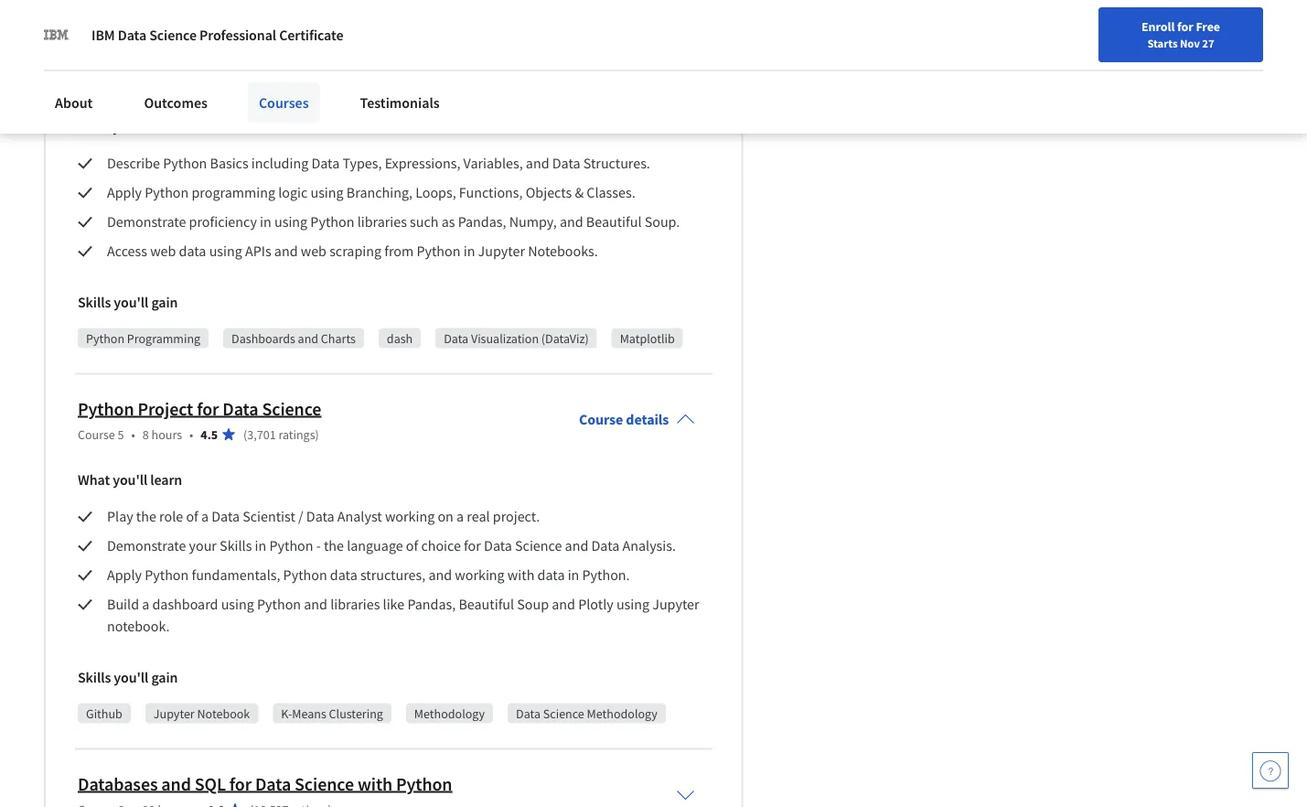 Task type: describe. For each thing, give the bounding box(es) containing it.
-
[[316, 536, 321, 555]]

demonstrate proficiency in using python libraries such as pandas, numpy, and beautiful soup.
[[107, 213, 680, 231]]

means
[[292, 705, 326, 721]]

and up objects
[[526, 154, 549, 172]]

)
[[315, 426, 319, 442]]

for up 4.5
[[197, 397, 219, 420]]

including
[[251, 154, 309, 172]]

you'll up github
[[114, 668, 149, 687]]

what for python for data science, ai & development
[[78, 117, 110, 136]]

certificate
[[279, 26, 344, 44]]

clustering
[[329, 705, 383, 721]]

you'll up play
[[113, 471, 147, 489]]

project.
[[493, 507, 540, 525]]

access web data using apis and web scraping from python in jupyter notebooks.
[[107, 242, 604, 260]]

1 horizontal spatial a
[[201, 507, 209, 525]]

basics
[[210, 154, 249, 172]]

you'll up python programming
[[114, 293, 149, 311]]

show notifications image
[[1104, 23, 1126, 45]]

real
[[467, 507, 490, 525]]

sql
[[195, 772, 226, 795]]

2 horizontal spatial data
[[538, 566, 565, 584]]

hours
[[152, 426, 182, 442]]

nov
[[1180, 36, 1200, 50]]

0 horizontal spatial data
[[179, 242, 206, 260]]

structures,
[[360, 566, 426, 584]]

1 web from the left
[[150, 242, 176, 260]]

choice
[[421, 536, 461, 555]]

3,701
[[247, 426, 276, 442]]

and right apis
[[274, 242, 298, 260]]

jupyter inside build a dashboard using python and libraries like pandas, beautiful soup and plotly using jupyter notebook.
[[653, 595, 700, 613]]

5
[[118, 426, 124, 442]]

27
[[1203, 36, 1215, 50]]

enroll
[[1142, 18, 1175, 35]]

science,
[[203, 44, 267, 67]]

language
[[347, 536, 403, 555]]

1 methodology from the left
[[414, 705, 485, 721]]

variables,
[[464, 154, 523, 172]]

1 horizontal spatial data
[[330, 566, 358, 584]]

libraries inside build a dashboard using python and libraries like pandas, beautiful soup and plotly using jupyter notebook.
[[330, 595, 380, 613]]

functions,
[[459, 183, 523, 202]]

as
[[442, 213, 455, 231]]

notebooks.
[[528, 242, 598, 260]]

enroll for free starts nov 27
[[1142, 18, 1221, 50]]

programming
[[192, 183, 275, 202]]

1 vertical spatial skills
[[220, 536, 252, 555]]

courses
[[259, 93, 309, 112]]

notebook
[[197, 705, 250, 721]]

pandas, for like
[[408, 595, 456, 613]]

databases and sql for data science with python link
[[78, 772, 452, 795]]

testimonials link
[[349, 82, 451, 123]]

details for python project for data science
[[626, 410, 669, 428]]

learn for project
[[150, 471, 182, 489]]

jupyter notebook
[[154, 705, 250, 721]]

your
[[189, 536, 217, 555]]

about link
[[44, 82, 104, 123]]

(dataviz)
[[542, 330, 589, 346]]

and down choice
[[429, 566, 452, 584]]

gain for for
[[151, 293, 178, 311]]

dashboards and charts
[[232, 330, 356, 346]]

( 33,976 ratings
[[250, 73, 328, 89]]

( for 3,701
[[243, 426, 247, 442]]

data visualization (dataviz)
[[444, 330, 589, 346]]

what you'll learn for for
[[78, 117, 182, 136]]

/
[[298, 507, 303, 525]]

apply python fundamentals, python data structures, and working with data in python.
[[107, 566, 630, 584]]

python for data science, ai & development link
[[78, 44, 410, 67]]

development
[[305, 44, 410, 67]]

apis
[[245, 242, 271, 260]]

course details button for python project for data science
[[564, 385, 709, 454]]

dashboard
[[152, 595, 218, 613]]

for right 'ibm'
[[138, 44, 160, 67]]

you'll up describe
[[113, 117, 147, 136]]

soup
[[517, 595, 549, 613]]

course details button for python for data science, ai & development
[[564, 31, 709, 101]]

fundamentals,
[[192, 566, 280, 584]]

and left sql
[[161, 772, 191, 795]]

in down functions,
[[464, 242, 475, 260]]

demonstrate for demonstrate proficiency in using python libraries such as pandas, numpy, and beautiful soup.
[[107, 213, 186, 231]]

build
[[107, 595, 139, 613]]

skills for for
[[78, 293, 111, 311]]

4.5
[[201, 426, 218, 442]]

ratings for ( 3,701 ratings )
[[279, 426, 315, 442]]

professional
[[200, 26, 276, 44]]

analyst
[[337, 507, 382, 525]]

1 horizontal spatial of
[[406, 536, 418, 555]]

0 horizontal spatial working
[[385, 507, 435, 525]]

course for python for data science, ai & development
[[579, 57, 623, 75]]

ai
[[271, 44, 286, 67]]

k-means clustering
[[281, 705, 383, 721]]

analysis.
[[623, 536, 676, 555]]

details for python for data science, ai & development
[[626, 57, 669, 75]]

course 5 • 8 hours •
[[78, 426, 193, 442]]

about
[[55, 93, 93, 112]]

beautiful inside build a dashboard using python and libraries like pandas, beautiful soup and plotly using jupyter notebook.
[[459, 595, 514, 613]]

proficiency
[[189, 213, 257, 231]]

gain for project
[[151, 668, 178, 687]]

2 vertical spatial jupyter
[[154, 705, 195, 721]]

0 horizontal spatial of
[[186, 507, 198, 525]]

1 vertical spatial with
[[358, 772, 393, 795]]

plotly
[[578, 595, 614, 613]]

for right sql
[[229, 772, 252, 795]]

databases and sql for data science with python
[[78, 772, 452, 795]]

python project for data science link
[[78, 397, 321, 420]]

like
[[383, 595, 405, 613]]

apply for apply python programming logic using branching, loops, functions, objects & classes.
[[107, 183, 142, 202]]

( for 33,976
[[250, 73, 254, 89]]

python.
[[582, 566, 630, 584]]

such
[[410, 213, 439, 231]]

demonstrate your skills in python - the language of choice for data science and data analysis.
[[107, 536, 679, 555]]

starts
[[1148, 36, 1178, 50]]

numpy,
[[509, 213, 557, 231]]

1 horizontal spatial the
[[324, 536, 344, 555]]

0 horizontal spatial &
[[290, 44, 301, 67]]

course for python project for data science
[[579, 410, 623, 428]]

branching,
[[347, 183, 413, 202]]

charts
[[321, 330, 356, 346]]

structures.
[[584, 154, 650, 172]]

for down real
[[464, 536, 481, 555]]

build a dashboard using python and libraries like pandas, beautiful soup and plotly using jupyter notebook.
[[107, 595, 703, 635]]

2 horizontal spatial a
[[457, 507, 464, 525]]

python project for data science
[[78, 397, 321, 420]]

describe
[[107, 154, 160, 172]]

data science methodology
[[516, 705, 658, 721]]

expressions,
[[385, 154, 461, 172]]

github
[[86, 705, 122, 721]]



Task type: vqa. For each thing, say whether or not it's contained in the screenshot.
2 within the 'Perform and Evaluate: The End Game Module 5 • 2 hours to complete'
no



Task type: locate. For each thing, give the bounding box(es) containing it.
1 vertical spatial what you'll learn
[[78, 471, 182, 489]]

course details
[[579, 57, 669, 75], [579, 410, 669, 428]]

using right plotly
[[617, 595, 650, 613]]

types,
[[343, 154, 382, 172]]

data down proficiency
[[179, 242, 206, 260]]

1 horizontal spatial pandas,
[[458, 213, 506, 231]]

programming
[[127, 330, 200, 346]]

2 course details button from the top
[[564, 385, 709, 454]]

apply
[[107, 183, 142, 202], [107, 566, 142, 584]]

0 horizontal spatial beautiful
[[459, 595, 514, 613]]

gain
[[151, 293, 178, 311], [151, 668, 178, 687]]

2 what from the top
[[78, 471, 110, 489]]

skills you'll gain for project
[[78, 668, 178, 687]]

and left the charts
[[298, 330, 318, 346]]

a
[[201, 507, 209, 525], [457, 507, 464, 525], [142, 595, 149, 613]]

0 vertical spatial demonstrate
[[107, 213, 186, 231]]

2 demonstrate from the top
[[107, 536, 186, 555]]

of right role
[[186, 507, 198, 525]]

course details for python for data science, ai & development
[[579, 57, 669, 75]]

1 vertical spatial (
[[243, 426, 247, 442]]

0 vertical spatial ratings
[[291, 73, 328, 89]]

pandas,
[[458, 213, 506, 231], [408, 595, 456, 613]]

learn down outcomes
[[150, 117, 182, 136]]

in up apis
[[260, 213, 272, 231]]

None search field
[[261, 11, 563, 48]]

2 details from the top
[[626, 410, 669, 428]]

1 vertical spatial course details
[[579, 410, 669, 428]]

and right soup
[[552, 595, 576, 613]]

0 vertical spatial apply
[[107, 183, 142, 202]]

0 vertical spatial working
[[385, 507, 435, 525]]

beautiful down classes.
[[586, 213, 642, 231]]

0 vertical spatial pandas,
[[458, 213, 506, 231]]

libraries
[[357, 213, 407, 231], [330, 595, 380, 613]]

1 course details from the top
[[579, 57, 669, 75]]

0 horizontal spatial •
[[131, 426, 135, 442]]

science
[[149, 26, 197, 44], [262, 397, 321, 420], [515, 536, 562, 555], [543, 705, 585, 721], [295, 772, 354, 795]]

jupyter down numpy,
[[478, 242, 525, 260]]

1 horizontal spatial web
[[301, 242, 327, 260]]

0 vertical spatial details
[[626, 57, 669, 75]]

soup.
[[645, 213, 680, 231]]

0 horizontal spatial a
[[142, 595, 149, 613]]

1 horizontal spatial jupyter
[[478, 242, 525, 260]]

of left choice
[[406, 536, 418, 555]]

using down fundamentals,
[[221, 595, 254, 613]]

ratings for ( 33,976 ratings
[[291, 73, 328, 89]]

2 learn from the top
[[150, 471, 182, 489]]

jupyter
[[478, 242, 525, 260], [653, 595, 700, 613], [154, 705, 195, 721]]

1 • from the left
[[131, 426, 135, 442]]

skills
[[78, 293, 111, 311], [220, 536, 252, 555], [78, 668, 111, 687]]

with
[[508, 566, 535, 584], [358, 772, 393, 795]]

ratings right '3,701'
[[279, 426, 315, 442]]

learn for for
[[150, 117, 182, 136]]

1 what you'll learn from the top
[[78, 117, 182, 136]]

0 horizontal spatial pandas,
[[408, 595, 456, 613]]

ibm image
[[44, 22, 70, 48]]

using down proficiency
[[209, 242, 242, 260]]

using for data
[[209, 242, 242, 260]]

2 • from the left
[[189, 426, 193, 442]]

python
[[78, 44, 134, 67], [163, 154, 207, 172], [145, 183, 189, 202], [311, 213, 354, 231], [417, 242, 461, 260], [86, 330, 124, 346], [78, 397, 134, 420], [269, 536, 313, 555], [145, 566, 189, 584], [283, 566, 327, 584], [257, 595, 301, 613], [396, 772, 452, 795]]

what up play
[[78, 471, 110, 489]]

classes.
[[587, 183, 636, 202]]

a right on
[[457, 507, 464, 525]]

& right ai
[[290, 44, 301, 67]]

and down the -
[[304, 595, 328, 613]]

0 vertical spatial with
[[508, 566, 535, 584]]

1 horizontal spatial &
[[575, 183, 584, 202]]

beautiful
[[586, 213, 642, 231], [459, 595, 514, 613]]

1 vertical spatial gain
[[151, 668, 178, 687]]

1 vertical spatial &
[[575, 183, 584, 202]]

beautiful left soup
[[459, 595, 514, 613]]

skills up github
[[78, 668, 111, 687]]

(
[[250, 73, 254, 89], [243, 426, 247, 442]]

project
[[138, 397, 193, 420]]

using right logic
[[311, 183, 344, 202]]

2 gain from the top
[[151, 668, 178, 687]]

apply python programming logic using branching, loops, functions, objects & classes.
[[107, 183, 636, 202]]

0 horizontal spatial the
[[136, 507, 156, 525]]

0 vertical spatial gain
[[151, 293, 178, 311]]

0 vertical spatial what
[[78, 117, 110, 136]]

help center image
[[1260, 759, 1282, 781]]

demonstrate for demonstrate your skills in python - the language of choice for data science and data analysis.
[[107, 536, 186, 555]]

1 vertical spatial jupyter
[[653, 595, 700, 613]]

1 demonstrate from the top
[[107, 213, 186, 231]]

1 skills you'll gain from the top
[[78, 293, 178, 311]]

0 vertical spatial skills
[[78, 293, 111, 311]]

learn up role
[[150, 471, 182, 489]]

1 horizontal spatial •
[[189, 426, 193, 442]]

menu item
[[967, 18, 1085, 78]]

1 learn from the top
[[150, 117, 182, 136]]

the left role
[[136, 507, 156, 525]]

testimonials
[[360, 93, 440, 112]]

& right objects
[[575, 183, 584, 202]]

dashboards
[[232, 330, 295, 346]]

using for in
[[274, 213, 308, 231]]

1 horizontal spatial working
[[455, 566, 505, 584]]

2 methodology from the left
[[587, 705, 658, 721]]

and up notebooks.
[[560, 213, 583, 231]]

ratings
[[291, 73, 328, 89], [279, 426, 315, 442]]

matplotlib
[[620, 330, 675, 346]]

role
[[159, 507, 183, 525]]

0 vertical spatial learn
[[150, 117, 182, 136]]

data down language
[[330, 566, 358, 584]]

and up python.
[[565, 536, 589, 555]]

0 horizontal spatial (
[[243, 426, 247, 442]]

pandas, down functions,
[[458, 213, 506, 231]]

play
[[107, 507, 133, 525]]

libraries down apply python fundamentals, python data structures, and working with data in python.
[[330, 595, 380, 613]]

1 vertical spatial working
[[455, 566, 505, 584]]

working
[[385, 507, 435, 525], [455, 566, 505, 584]]

0 horizontal spatial jupyter
[[154, 705, 195, 721]]

what you'll learn for project
[[78, 471, 182, 489]]

1 horizontal spatial with
[[508, 566, 535, 584]]

( right 4.5
[[243, 426, 247, 442]]

2 course details from the top
[[579, 410, 669, 428]]

a inside build a dashboard using python and libraries like pandas, beautiful soup and plotly using jupyter notebook.
[[142, 595, 149, 613]]

with down clustering
[[358, 772, 393, 795]]

details
[[626, 57, 669, 75], [626, 410, 669, 428]]

33,976
[[254, 73, 289, 89]]

1 course details button from the top
[[564, 31, 709, 101]]

demonstrate
[[107, 213, 186, 231], [107, 536, 186, 555]]

access
[[107, 242, 147, 260]]

0 vertical spatial &
[[290, 44, 301, 67]]

1 gain from the top
[[151, 293, 178, 311]]

scraping
[[330, 242, 382, 260]]

coursera image
[[22, 15, 138, 44]]

1 vertical spatial what
[[78, 471, 110, 489]]

apply for apply python fundamentals, python data structures, and working with data in python.
[[107, 566, 142, 584]]

• left 4.5
[[189, 426, 193, 442]]

working down choice
[[455, 566, 505, 584]]

libraries down branching,
[[357, 213, 407, 231]]

skills you'll gain up python programming
[[78, 293, 178, 311]]

skills up python programming
[[78, 293, 111, 311]]

2 apply from the top
[[107, 566, 142, 584]]

pandas, for as
[[458, 213, 506, 231]]

python for data science, ai & development
[[78, 44, 410, 67]]

pandas, right like
[[408, 595, 456, 613]]

ibm
[[91, 26, 115, 44]]

what you'll learn up describe
[[78, 117, 182, 136]]

in left python.
[[568, 566, 579, 584]]

1 vertical spatial learn
[[150, 471, 182, 489]]

k-
[[281, 705, 292, 721]]

using for dashboard
[[221, 595, 254, 613]]

jupyter down the analysis.
[[653, 595, 700, 613]]

free
[[1196, 18, 1221, 35]]

8
[[143, 426, 149, 442]]

1 vertical spatial apply
[[107, 566, 142, 584]]

1 apply from the top
[[107, 183, 142, 202]]

web left scraping at the top of the page
[[301, 242, 327, 260]]

demonstrate up access on the left of page
[[107, 213, 186, 231]]

1 vertical spatial the
[[324, 536, 344, 555]]

data
[[118, 26, 146, 44], [163, 44, 199, 67], [311, 154, 340, 172], [552, 154, 581, 172], [444, 330, 469, 346], [223, 397, 259, 420], [212, 507, 240, 525], [306, 507, 335, 525], [484, 536, 512, 555], [592, 536, 620, 555], [516, 705, 541, 721], [255, 772, 291, 795]]

2 what you'll learn from the top
[[78, 471, 182, 489]]

outcomes link
[[133, 82, 219, 123]]

from
[[384, 242, 414, 260]]

courses link
[[248, 82, 320, 123]]

pandas, inside build a dashboard using python and libraries like pandas, beautiful soup and plotly using jupyter notebook.
[[408, 595, 456, 613]]

gain up jupyter notebook
[[151, 668, 178, 687]]

1 horizontal spatial methodology
[[587, 705, 658, 721]]

a up your
[[201, 507, 209, 525]]

a right 'build'
[[142, 595, 149, 613]]

1 vertical spatial libraries
[[330, 595, 380, 613]]

web
[[150, 242, 176, 260], [301, 242, 327, 260]]

1 vertical spatial demonstrate
[[107, 536, 186, 555]]

in down "scientist" at the left of the page
[[255, 536, 267, 555]]

0 horizontal spatial methodology
[[414, 705, 485, 721]]

loops,
[[416, 183, 456, 202]]

2 vertical spatial skills
[[78, 668, 111, 687]]

0 vertical spatial jupyter
[[478, 242, 525, 260]]

2 skills you'll gain from the top
[[78, 668, 178, 687]]

( down python for data science, ai & development link
[[250, 73, 254, 89]]

logic
[[278, 183, 308, 202]]

1 vertical spatial of
[[406, 536, 418, 555]]

&
[[290, 44, 301, 67], [575, 183, 584, 202]]

skills up fundamentals,
[[220, 536, 252, 555]]

for up "nov"
[[1178, 18, 1194, 35]]

ratings up courses
[[291, 73, 328, 89]]

0 vertical spatial of
[[186, 507, 198, 525]]

with up soup
[[508, 566, 535, 584]]

what down about
[[78, 117, 110, 136]]

0 vertical spatial course details button
[[564, 31, 709, 101]]

1 vertical spatial skills you'll gain
[[78, 668, 178, 687]]

in
[[260, 213, 272, 231], [464, 242, 475, 260], [255, 536, 267, 555], [568, 566, 579, 584]]

visualization
[[471, 330, 539, 346]]

1 horizontal spatial beautiful
[[586, 213, 642, 231]]

skills you'll gain for for
[[78, 293, 178, 311]]

learn
[[150, 117, 182, 136], [150, 471, 182, 489]]

data up soup
[[538, 566, 565, 584]]

outcomes
[[144, 93, 208, 112]]

course details for python project for data science
[[579, 410, 669, 428]]

what you'll learn up play
[[78, 471, 182, 489]]

demonstrate down role
[[107, 536, 186, 555]]

scientist
[[243, 507, 295, 525]]

using down logic
[[274, 213, 308, 231]]

working up demonstrate your skills in python - the language of choice for data science and data analysis.
[[385, 507, 435, 525]]

1 vertical spatial details
[[626, 410, 669, 428]]

python programming
[[86, 330, 200, 346]]

dash
[[387, 330, 413, 346]]

1 horizontal spatial (
[[250, 73, 254, 89]]

skills you'll gain up github
[[78, 668, 178, 687]]

play the role of a data scientist / data analyst working on a real project.
[[107, 507, 540, 525]]

1 details from the top
[[626, 57, 669, 75]]

2 horizontal spatial jupyter
[[653, 595, 700, 613]]

0 horizontal spatial web
[[150, 242, 176, 260]]

what for python project for data science
[[78, 471, 110, 489]]

python inside build a dashboard using python and libraries like pandas, beautiful soup and plotly using jupyter notebook.
[[257, 595, 301, 613]]

• right 5
[[131, 426, 135, 442]]

1 vertical spatial beautiful
[[459, 595, 514, 613]]

gain up programming
[[151, 293, 178, 311]]

describe python basics including data types, expressions, variables, and data structures.
[[107, 154, 650, 172]]

0 vertical spatial the
[[136, 507, 156, 525]]

web right access on the left of page
[[150, 242, 176, 260]]

jupyter left notebook
[[154, 705, 195, 721]]

0 vertical spatial skills you'll gain
[[78, 293, 178, 311]]

1 vertical spatial ratings
[[279, 426, 315, 442]]

0 vertical spatial course details
[[579, 57, 669, 75]]

0 horizontal spatial with
[[358, 772, 393, 795]]

0 vertical spatial (
[[250, 73, 254, 89]]

1 what from the top
[[78, 117, 110, 136]]

2 web from the left
[[301, 242, 327, 260]]

on
[[438, 507, 454, 525]]

skills for project
[[78, 668, 111, 687]]

0 vertical spatial beautiful
[[586, 213, 642, 231]]

1 vertical spatial course details button
[[564, 385, 709, 454]]

apply down describe
[[107, 183, 142, 202]]

for inside enroll for free starts nov 27
[[1178, 18, 1194, 35]]

1 vertical spatial pandas,
[[408, 595, 456, 613]]

0 vertical spatial libraries
[[357, 213, 407, 231]]

0 vertical spatial what you'll learn
[[78, 117, 182, 136]]

apply up 'build'
[[107, 566, 142, 584]]

the right the -
[[324, 536, 344, 555]]



